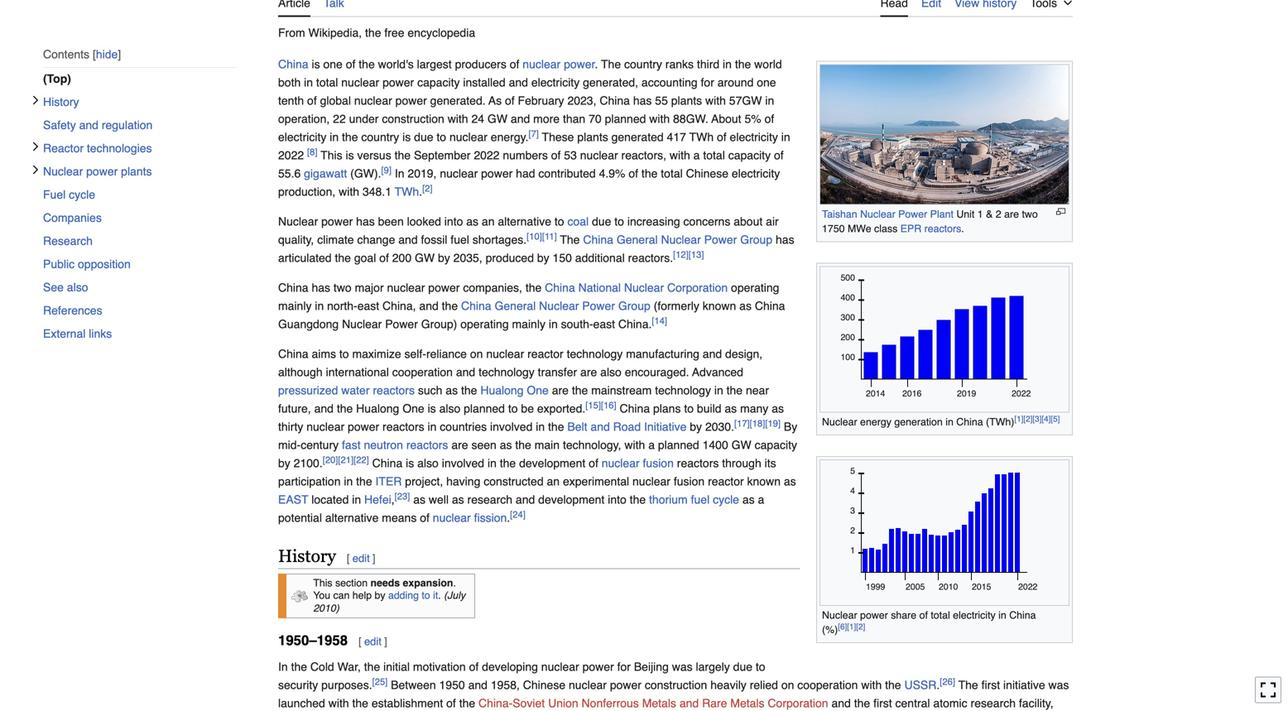 Task type: locate. For each thing, give the bounding box(es) containing it.
0 horizontal spatial gw
[[415, 252, 435, 265]]

in inside in 2019, nuclear power had contributed 4.9% of the total chinese electricity production, with 348.1
[[395, 167, 405, 180]]

0 horizontal spatial 2010
[[313, 603, 336, 615]]

china inside nuclear power share of total electricity in china (%)
[[1010, 610, 1037, 622]]

was inside the 'in the cold war, the initial motivation of developing nuclear power for beijing was largely due to security purposes.'
[[672, 661, 693, 674]]

into up fossil
[[445, 215, 463, 228]]

0 horizontal spatial mainly
[[278, 300, 312, 313]]

2010 down 'you'
[[313, 603, 336, 615]]

0 vertical spatial involved
[[490, 420, 533, 434]]

1 horizontal spatial research
[[971, 697, 1016, 710]]

in down advanced
[[715, 384, 724, 397]]

1 vertical spatial research
[[971, 697, 1016, 710]]

and up group)
[[419, 300, 439, 313]]

history up safety
[[43, 95, 79, 108]]

exported.
[[537, 402, 586, 416]]

reactor down through
[[708, 475, 744, 488]]

nuclear up 4.9% in the left top of the page
[[580, 149, 618, 162]]

[10]
[[527, 231, 542, 242]]

expansion
[[403, 577, 453, 589]]

nuclear inside '(formerly known as china guangdong nuclear power group) operating mainly in south-east china.'
[[342, 318, 382, 331]]

0 vertical spatial first
[[982, 679, 1001, 692]]

0 vertical spatial alternative
[[498, 215, 552, 228]]

[13] link
[[689, 250, 704, 260]]

0 horizontal spatial two
[[334, 281, 352, 295]]

22
[[333, 112, 346, 126]]

capacity inside . the country ranks third in the world both in total nuclear power capacity installed and electricity generated, accounting for around one tenth of global nuclear power generated. as of february 2023, china has 55 plants with 57gw in operation, 22 under construction with 24 gw and more than 70 planned with 88gw. about 5% of electricity in the country is due to nuclear energy.
[[418, 76, 460, 89]]

has left 55
[[634, 94, 652, 107]]

to inside china aims to maximize self-reliance on nuclear reactor technology manufacturing and design, although international cooperation and technology transfer are also encouraged.  advanced pressurized water reactors such as the hualong one
[[340, 348, 349, 361]]

is down such
[[428, 402, 436, 416]]

of inside these plants generated 417 twh of electricity in 2022
[[717, 131, 727, 144]]

gw inside has articulated the goal of 200 gw by 2035, produced by 150 additional reactors.
[[415, 252, 435, 265]]

[ edit ] for 1950–1958
[[359, 636, 387, 648]]

china inside . the country ranks third in the world both in total nuclear power capacity installed and electricity generated, accounting for around one tenth of global nuclear power generated. as of february 2023, china has 55 plants with 57gw in operation, 22 under construction with 24 gw and more than 70 planned with 88gw. about 5% of electricity in the country is due to nuclear energy.
[[600, 94, 630, 107]]

1 vertical spatial [2]
[[1024, 415, 1033, 424]]

[ edit ] up the 'section'
[[347, 553, 376, 565]]

1 horizontal spatial reactor
[[708, 475, 744, 488]]

the inside [10] [11] the china general nuclear power group
[[560, 233, 580, 247]]

4
[[851, 486, 856, 496]]

by down mid-
[[278, 457, 291, 470]]

0 vertical spatial capacity
[[418, 76, 460, 89]]

international
[[326, 366, 389, 379]]

a inside are seen as the main technology, with a planned 1400 gw capacity by 2100.
[[649, 439, 655, 452]]

two
[[1023, 208, 1038, 220], [334, 281, 352, 295]]

a inside this is versus the september 2022 numbers of 53 nuclear reactors, with a total capacity of 55.6
[[694, 149, 700, 162]]

2022 inside this is versus the september 2022 numbers of 53 nuclear reactors, with a total capacity of 55.6
[[474, 149, 500, 162]]

in up 'main'
[[536, 420, 545, 434]]

the inside operating mainly in north-east china, and the
[[442, 300, 458, 313]]

known inside iter project, having constructed an experimental nuclear fusion reactor known as east located in hefei , [23] as well as research and development into the thorium fuel cycle
[[748, 475, 781, 488]]

0 vertical spatial east
[[358, 300, 380, 313]]

[24]
[[510, 510, 526, 520]]

2 horizontal spatial a
[[758, 493, 765, 507]]

this up gigawatt
[[321, 149, 343, 162]]

china up china general nuclear power group
[[545, 281, 575, 295]]

as inside are seen as the main technology, with a planned 1400 gw capacity by 2100.
[[500, 439, 512, 452]]

nuclear down september
[[440, 167, 478, 180]]

construction inside . the country ranks third in the world both in total nuclear power capacity installed and electricity generated, accounting for around one tenth of global nuclear power generated. as of february 2023, china has 55 plants with 57gw in operation, 22 under construction with 24 gw and more than 70 planned with 88gw. about 5% of electricity in the country is due to nuclear energy.
[[382, 112, 445, 126]]

the right [26]
[[959, 679, 979, 692]]

east inside operating mainly in north-east china, and the
[[358, 300, 380, 313]]

cooperation
[[392, 366, 453, 379], [798, 679, 859, 692]]

companies link
[[43, 206, 237, 229]]

1 horizontal spatial 1
[[978, 208, 984, 220]]

one inside . the country ranks third in the world both in total nuclear power capacity installed and electricity generated, accounting for around one tenth of global nuclear power generated. as of february 2023, china has 55 plants with 57gw in operation, 22 under construction with 24 gw and more than 70 planned with 88gw. about 5% of electricity in the country is due to nuclear energy.
[[757, 76, 777, 89]]

2 horizontal spatial [2] link
[[1024, 415, 1033, 424]]

central
[[896, 697, 931, 710]]

1 horizontal spatial known
[[748, 475, 781, 488]]

1 horizontal spatial fuel
[[691, 493, 710, 507]]

power inside the china plans to build as many as thirty nuclear power reactors in countries involved in the
[[348, 420, 380, 434]]

1 vertical spatial development
[[539, 493, 605, 507]]

two inside unit 1 & 2 are two 1750 mwe class
[[1023, 208, 1038, 220]]

needs
[[371, 577, 400, 589]]

0 horizontal spatial corporation
[[668, 281, 728, 295]]

on inside china aims to maximize self-reliance on nuclear reactor technology manufacturing and design, although international cooperation and technology transfer are also encouraged.  advanced pressurized water reactors such as the hualong one
[[470, 348, 483, 361]]

is inside . the country ranks third in the world both in total nuclear power capacity installed and electricity generated, accounting for around one tenth of global nuclear power generated. as of february 2023, china has 55 plants with 57gw in operation, 22 under construction with 24 gw and more than 70 planned with 88gw. about 5% of electricity in the country is due to nuclear energy.
[[403, 131, 411, 144]]

to left it
[[422, 590, 430, 602]]

mainstream
[[592, 384, 652, 397]]

of right share
[[920, 610, 928, 622]]

is inside are the mainstream technology in the near future, and the hualong one is also planned to be exported.
[[428, 402, 436, 416]]

0 horizontal spatial one
[[403, 402, 425, 416]]

to inside the 'in the cold war, the initial motivation of developing nuclear power for beijing was largely due to security purposes.'
[[756, 661, 766, 674]]

one down wikipedia,
[[323, 58, 343, 71]]

initiative
[[644, 420, 687, 434]]

1 horizontal spatial ]
[[384, 636, 387, 648]]

2 x small image from the top
[[31, 165, 41, 175]]

facility,
[[1020, 697, 1054, 710]]

2015
[[972, 582, 992, 592]]

are inside china aims to maximize self-reliance on nuclear reactor technology manufacturing and design, although international cooperation and technology transfer are also encouraged.  advanced pressurized water reactors such as the hualong one
[[581, 366, 597, 379]]

500
[[841, 273, 856, 283]]

generated
[[612, 131, 664, 144]]

the inside this is versus the september 2022 numbers of 53 nuclear reactors, with a total capacity of 55.6
[[395, 149, 411, 162]]

edit link
[[353, 553, 370, 565], [364, 636, 382, 648]]

nuclear down well
[[433, 512, 471, 525]]

1 horizontal spatial involved
[[490, 420, 533, 434]]

neutron
[[364, 439, 403, 452]]

0 vertical spatial reactor
[[528, 348, 564, 361]]

power inside in 2019, nuclear power had contributed 4.9% of the total chinese electricity production, with 348.1
[[481, 167, 513, 180]]

generation
[[895, 416, 943, 428]]

planned up generated
[[605, 112, 646, 126]]

of down reactors,
[[629, 167, 639, 180]]

1 horizontal spatial a
[[694, 149, 700, 162]]

having
[[447, 475, 481, 488]]

in inside [20] [21] [22] china is also involved in the development of nuclear fusion
[[488, 457, 497, 470]]

development down experimental
[[539, 493, 605, 507]]

one
[[527, 384, 549, 397], [403, 402, 425, 416]]

in inside iter project, having constructed an experimental nuclear fusion reactor known as east located in hefei , [23] as well as research and development into the thorium fuel cycle
[[352, 493, 361, 507]]

quality,
[[278, 233, 314, 247]]

electricity inside these plants generated 417 twh of electricity in 2022
[[730, 131, 779, 144]]

0 horizontal spatial operating
[[461, 318, 509, 331]]

. you can help by
[[313, 577, 456, 602]]

1 vertical spatial operating
[[461, 318, 509, 331]]

57gw
[[730, 94, 762, 107]]

1 vertical spatial mainly
[[512, 318, 546, 331]]

[8]
[[307, 147, 318, 157]]

to inside are the mainstream technology in the near future, and the hualong one is also planned to be exported.
[[508, 402, 518, 416]]

china down companies,
[[461, 300, 492, 313]]

of inside the first initiative was launched with the establishment of the
[[447, 697, 456, 710]]

electricity down 5%
[[730, 131, 779, 144]]

1 vertical spatial technology
[[479, 366, 535, 379]]

articulated
[[278, 252, 332, 265]]

thorium
[[649, 493, 688, 507]]

twh down 88gw.
[[690, 131, 714, 144]]

cooperation inside [25] between 1950 and 1958, chinese nuclear power construction heavily relied on cooperation with the ussr . [26]
[[798, 679, 859, 692]]

and down looked
[[399, 233, 418, 247]]

[1]
[[1015, 415, 1024, 424], [848, 622, 857, 632]]

0 horizontal spatial a
[[649, 439, 655, 452]]

of right goal
[[380, 252, 389, 265]]

nuclear down north-
[[342, 318, 382, 331]]

. inside twh . [2]
[[419, 185, 423, 199]]

[2] inside twh . [2]
[[423, 183, 433, 194]]

2 vertical spatial capacity
[[755, 439, 798, 452]]

planned inside . the country ranks third in the world both in total nuclear power capacity installed and electricity generated, accounting for around one tenth of global nuclear power generated. as of february 2023, china has 55 plants with 57gw in operation, 22 under construction with 24 gw and more than 70 planned with 88gw. about 5% of electricity in the country is due to nuclear energy.
[[605, 112, 646, 126]]

of down about
[[717, 131, 727, 144]]

1 vertical spatial 1
[[851, 546, 856, 556]]

construction up september
[[382, 112, 445, 126]]

china is one of the world's largest producers of nuclear power
[[278, 58, 595, 71]]

operating mainly in north-east china, and the
[[278, 281, 780, 313]]

1 vertical spatial the
[[560, 233, 580, 247]]

was up [25] between 1950 and 1958, chinese nuclear power construction heavily relied on cooperation with the ussr . [26]
[[672, 661, 693, 674]]

national
[[579, 281, 621, 295]]

with inside this is versus the september 2022 numbers of 53 nuclear reactors, with a total capacity of 55.6
[[670, 149, 691, 162]]

plants down 70
[[578, 131, 609, 144]]

nuclear up [12] at the top
[[661, 233, 701, 247]]

2 vertical spatial [2] link
[[857, 622, 866, 632]]

country up versus on the left top of page
[[361, 131, 399, 144]]

200 down change
[[392, 252, 412, 265]]

as right such
[[446, 384, 458, 397]]

1 vertical spatial known
[[748, 475, 781, 488]]

means
[[382, 512, 417, 525]]

due up september
[[414, 131, 434, 144]]

in down world
[[782, 131, 791, 144]]

1 vertical spatial 2010
[[313, 603, 336, 615]]

nuclear inside [25] between 1950 and 1958, chinese nuclear power construction heavily relied on cooperation with the ussr . [26]
[[569, 679, 607, 692]]

is
[[312, 58, 320, 71], [403, 131, 411, 144], [346, 149, 354, 162], [428, 402, 436, 416], [406, 457, 414, 470]]

0 vertical spatial x small image
[[31, 95, 41, 105]]

china down 2019
[[957, 416, 984, 428]]

edit link for history
[[353, 553, 370, 565]]

1 horizontal spatial first
[[982, 679, 1001, 692]]

change
[[357, 233, 395, 247]]

china up although
[[278, 348, 309, 361]]

general down the china has two major nuclear power companies, the china national nuclear corporation
[[495, 300, 536, 313]]

200 inside has articulated the goal of 200 gw by 2035, produced by 150 additional reactors.
[[392, 252, 412, 265]]

of inside in 2019, nuclear power had contributed 4.9% of the total chinese electricity production, with 348.1
[[629, 167, 639, 180]]

by down fossil
[[438, 252, 450, 265]]

x small image down x small icon
[[31, 165, 41, 175]]

research link
[[43, 229, 237, 253]]

chinese
[[686, 167, 729, 180], [523, 679, 566, 692]]

to inside the china plans to build as many as thirty nuclear power reactors in countries involved in the
[[684, 402, 694, 416]]

0 horizontal spatial chinese
[[523, 679, 566, 692]]

mainly up guangdong
[[278, 300, 312, 313]]

[2] for [1]
[[857, 622, 866, 632]]

0 vertical spatial mainly
[[278, 300, 312, 313]]

are right &
[[1005, 208, 1020, 220]]

1 vertical spatial first
[[874, 697, 893, 710]]

a down initiative
[[649, 439, 655, 452]]

0 vertical spatial country
[[625, 58, 663, 71]]

planned inside are seen as the main technology, with a planned 1400 gw capacity by 2100.
[[658, 439, 700, 452]]

adding
[[388, 590, 419, 602]]

0 horizontal spatial [2]
[[423, 183, 433, 194]]

1 vertical spatial in
[[278, 661, 288, 674]]

] for history
[[373, 553, 376, 565]]

417
[[667, 131, 687, 144]]

the left near at right bottom
[[727, 384, 743, 397]]

2 vertical spatial technology
[[655, 384, 711, 397]]

companies
[[43, 211, 102, 224]]

chinese up soviet in the left of the page
[[523, 679, 566, 692]]

operating down companies,
[[461, 318, 509, 331]]

power
[[899, 208, 928, 220], [705, 233, 737, 247], [583, 300, 615, 313], [385, 318, 418, 331]]

involved up having
[[442, 457, 485, 470]]

2 horizontal spatial due
[[734, 661, 753, 674]]

0 horizontal spatial construction
[[382, 112, 445, 126]]

development inside [20] [21] [22] china is also involved in the development of nuclear fusion
[[519, 457, 586, 470]]

1 vertical spatial two
[[334, 281, 352, 295]]

has down air
[[776, 233, 795, 247]]

1 vertical spatial edit link
[[364, 636, 382, 648]]

1 vertical spatial planned
[[464, 402, 505, 416]]

research up the fission
[[468, 493, 513, 507]]

mainly inside operating mainly in north-east china, and the
[[278, 300, 312, 313]]

1 vertical spatial x small image
[[31, 165, 41, 175]]

reactors left such
[[373, 384, 415, 397]]

fuel inside iter project, having constructed an experimental nuclear fusion reactor known as east located in hefei , [23] as well as research and development into the thorium fuel cycle
[[691, 493, 710, 507]]

[2] link right [6]
[[857, 622, 866, 632]]

the inside [25] between 1950 and 1958, chinese nuclear power construction heavily relied on cooperation with the ussr . [26]
[[886, 679, 902, 692]]

2022 right "2015"
[[1019, 582, 1038, 592]]

china
[[278, 58, 309, 71], [600, 94, 630, 107], [583, 233, 614, 247], [278, 281, 309, 295], [545, 281, 575, 295], [461, 300, 492, 313], [755, 300, 786, 313], [278, 348, 309, 361], [620, 402, 650, 416], [957, 416, 984, 428], [372, 457, 403, 470], [1010, 610, 1037, 622]]

0 horizontal spatial twh
[[395, 185, 419, 199]]

twh inside twh . [2]
[[395, 185, 419, 199]]

and up technology,
[[591, 420, 610, 434]]

in inside the "reactors through its participation in the"
[[344, 475, 353, 488]]

1 horizontal spatial was
[[1049, 679, 1070, 692]]

a inside as a potential alternative means of
[[758, 493, 765, 507]]

an up shortages.
[[482, 215, 495, 228]]

nuclear inside in 2019, nuclear power had contributed 4.9% of the total chinese electricity production, with 348.1
[[440, 167, 478, 180]]

150
[[553, 252, 572, 265]]

due up heavily on the bottom right of page
[[734, 661, 753, 674]]

planned
[[605, 112, 646, 126], [464, 402, 505, 416], [658, 439, 700, 452]]

1 vertical spatial due
[[592, 215, 612, 228]]

plants inside . the country ranks third in the world both in total nuclear power capacity installed and electricity generated, accounting for around one tenth of global nuclear power generated. as of february 2023, china has 55 plants with 57gw in operation, 22 under construction with 24 gw and more than 70 planned with 88gw. about 5% of electricity in the country is due to nuclear energy.
[[672, 94, 703, 107]]

this for section
[[313, 577, 333, 589]]

in inside nuclear energy generation in china (twh) [1] [2] [3] [4] [5]
[[946, 416, 954, 428]]

nuclear inside iter project, having constructed an experimental nuclear fusion reactor known as east located in hefei , [23] as well as research and development into the thorium fuel cycle
[[633, 475, 671, 488]]

x small image
[[31, 142, 41, 151]]

0 vertical spatial was
[[672, 661, 693, 674]]

construction up the "and the first central atomic research facility,"
[[645, 679, 708, 692]]

2022 up the 55.6
[[278, 149, 304, 162]]

2 horizontal spatial the
[[959, 679, 979, 692]]

mwe
[[848, 223, 872, 235]]

[6] link
[[838, 622, 848, 632]]

1 horizontal spatial twh
[[690, 131, 714, 144]]

1 horizontal spatial east
[[594, 318, 615, 331]]

gw down as
[[488, 112, 508, 126]]

[14] link
[[652, 316, 668, 326]]

2100.
[[294, 457, 323, 470]]

0 vertical spatial on
[[470, 348, 483, 361]]

by inside the belt and road initiative by 2030. [17] [18] [19]
[[690, 420, 702, 434]]

are
[[1005, 208, 1020, 220], [581, 366, 597, 379], [552, 384, 569, 397], [452, 439, 468, 452]]

1 vertical spatial edit
[[364, 636, 382, 648]]

references
[[43, 304, 102, 317]]

x small image
[[31, 95, 41, 105], [31, 165, 41, 175]]

also inside are the mainstream technology in the near future, and the hualong one is also planned to be exported.
[[439, 402, 461, 416]]

china up additional
[[583, 233, 614, 247]]

involved down be
[[490, 420, 533, 434]]

[16] link
[[601, 400, 617, 411]]

the inside . the country ranks third in the world both in total nuclear power capacity installed and electricity generated, accounting for around one tenth of global nuclear power generated. as of february 2023, china has 55 plants with 57gw in operation, 22 under construction with 24 gw and more than 70 planned with 88gw. about 5% of electricity in the country is due to nuclear energy.
[[601, 58, 621, 71]]

1 x small image from the top
[[31, 95, 41, 105]]

century
[[301, 439, 339, 452]]

2 inside unit 1 & 2 are two 1750 mwe class
[[996, 208, 1002, 220]]

fast neutron reactors
[[342, 439, 448, 452]]

country up accounting
[[625, 58, 663, 71]]

1 horizontal spatial 2
[[996, 208, 1002, 220]]

0 vertical spatial construction
[[382, 112, 445, 126]]

1 vertical spatial reactor
[[708, 475, 744, 488]]

1 horizontal spatial country
[[625, 58, 663, 71]]

(formerly
[[654, 300, 700, 313]]

1 vertical spatial twh
[[395, 185, 419, 199]]

belt
[[568, 420, 588, 434]]

0 vertical spatial 2010
[[939, 582, 959, 592]]

a down 88gw.
[[694, 149, 700, 162]]

safety and regulation
[[43, 118, 153, 132]]

0 vertical spatial 2
[[996, 208, 1002, 220]]

0 horizontal spatial research
[[468, 493, 513, 507]]

alternative inside as a potential alternative means of
[[325, 512, 379, 525]]

history down potential
[[278, 546, 336, 566]]

gw down fossil
[[415, 252, 435, 265]]

nuclear inside nuclear fission . [24]
[[433, 512, 471, 525]]

east inside '(formerly known as china guangdong nuclear power group) operating mainly in south-east china.'
[[594, 318, 615, 331]]

] up this section needs expansion
[[373, 553, 376, 565]]

fusion
[[643, 457, 674, 470], [674, 475, 705, 488]]

in down china general nuclear power group
[[549, 318, 558, 331]]

[ edit ] for history
[[347, 553, 376, 565]]

2 vertical spatial gw
[[732, 439, 752, 452]]

for inside the 'in the cold war, the initial motivation of developing nuclear power for beijing was largely due to security purposes.'
[[618, 661, 631, 674]]

operating inside '(formerly known as china guangdong nuclear power group) operating mainly in south-east china.'
[[461, 318, 509, 331]]

iter link
[[376, 475, 402, 488]]

1 vertical spatial corporation
[[768, 697, 829, 710]]

one up be
[[527, 384, 549, 397]]

of right producers
[[510, 58, 520, 71]]

coal
[[568, 215, 589, 228]]

in right generation on the bottom
[[946, 416, 954, 428]]

and the first central atomic research facility,
[[278, 697, 1054, 712]]

1 vertical spatial alternative
[[325, 512, 379, 525]]

reactors inside the "reactors through its participation in the"
[[677, 457, 719, 470]]

adding to it link
[[388, 590, 438, 602]]

located
[[312, 493, 349, 507]]

nuclear inside the 'in the cold war, the initial motivation of developing nuclear power for beijing was largely due to security purposes.'
[[542, 661, 580, 674]]

iter project, having constructed an experimental nuclear fusion reactor known as east located in hefei , [23] as well as research and development into the thorium fuel cycle
[[278, 475, 797, 507]]

0 horizontal spatial ]
[[373, 553, 376, 565]]

due inside the 'in the cold war, the initial motivation of developing nuclear power for beijing was largely due to security purposes.'
[[734, 661, 753, 674]]

capacity down the 'china is one of the world's largest producers of nuclear power'
[[418, 76, 460, 89]]

0 horizontal spatial for
[[618, 661, 631, 674]]

china inside [10] [11] the china general nuclear power group
[[583, 233, 614, 247]]

2 horizontal spatial plants
[[672, 94, 703, 107]]

around
[[718, 76, 754, 89]]

external links
[[43, 327, 112, 340]]

cooperation down (%)
[[798, 679, 859, 692]]

fusion inside iter project, having constructed an experimental nuclear fusion reactor known as east located in hefei , [23] as well as research and development into the thorium fuel cycle
[[674, 475, 705, 488]]

twh
[[690, 131, 714, 144], [395, 185, 419, 199]]

as
[[467, 215, 479, 228], [740, 300, 752, 313], [446, 384, 458, 397], [725, 402, 737, 416], [772, 402, 784, 416], [500, 439, 512, 452], [784, 475, 797, 488], [413, 493, 426, 507], [452, 493, 464, 507], [743, 493, 755, 507]]

0 vertical spatial [1] link
[[1015, 415, 1024, 424]]

1 horizontal spatial chinese
[[686, 167, 729, 180]]

0 vertical spatial 1
[[978, 208, 984, 220]]

. the country ranks third in the world both in total nuclear power capacity installed and electricity generated, accounting for around one tenth of global nuclear power generated. as of february 2023, china has 55 plants with 57gw in operation, 22 under construction with 24 gw and more than 70 planned with 88gw. about 5% of electricity in the country is due to nuclear energy.
[[278, 58, 782, 144]]

0 horizontal spatial cycle
[[69, 188, 95, 201]]

0 vertical spatial one
[[323, 58, 343, 71]]

as inside as a potential alternative means of
[[743, 493, 755, 507]]

[13]
[[689, 250, 704, 260]]

2 horizontal spatial [2]
[[1024, 415, 1033, 424]]

2 horizontal spatial planned
[[658, 439, 700, 452]]

[20] [21] [22] china is also involved in the development of nuclear fusion
[[323, 455, 674, 470]]

hualong
[[481, 384, 524, 397], [356, 402, 400, 416]]

nuclear inside [20] [21] [22] china is also involved in the development of nuclear fusion
[[602, 457, 640, 470]]

in
[[723, 58, 732, 71], [304, 76, 313, 89], [766, 94, 775, 107], [330, 131, 339, 144], [782, 131, 791, 144], [315, 300, 324, 313], [549, 318, 558, 331], [715, 384, 724, 397], [946, 416, 954, 428], [428, 420, 437, 434], [536, 420, 545, 434], [488, 457, 497, 470], [344, 475, 353, 488], [352, 493, 361, 507], [999, 610, 1007, 622]]

x small image for history
[[31, 95, 41, 105]]

fuel inside the due to increasing concerns about air quality, climate change and fossil fuel shortages.
[[451, 233, 470, 247]]

reactor for fusion
[[708, 475, 744, 488]]

electricity down nuclear power link
[[532, 76, 580, 89]]

china national nuclear corporation link
[[545, 281, 728, 295]]

with inside in 2019, nuclear power had contributed 4.9% of the total chinese electricity production, with 348.1
[[339, 185, 360, 199]]

motivation
[[413, 661, 466, 674]]

with inside are seen as the main technology, with a planned 1400 gw capacity by 2100.
[[625, 439, 646, 452]]

[
[[347, 553, 350, 565], [359, 636, 362, 648]]

0 horizontal spatial metals
[[643, 697, 677, 710]]

you
[[313, 590, 331, 602]]

2022 down the energy.
[[474, 149, 500, 162]]

in up guangdong
[[315, 300, 324, 313]]

1 horizontal spatial [
[[359, 636, 362, 648]]

cycle
[[69, 188, 95, 201], [713, 493, 740, 507]]

potential
[[278, 512, 322, 525]]

0 vertical spatial cycle
[[69, 188, 95, 201]]

0 horizontal spatial [2] link
[[423, 183, 433, 194]]

capacity inside this is versus the september 2022 numbers of 53 nuclear reactors, with a total capacity of 55.6
[[729, 149, 771, 162]]

electricity inside nuclear power share of total electricity in china (%)
[[954, 610, 996, 622]]

are seen as the main technology, with a planned 1400 gw capacity by 2100.
[[278, 439, 798, 470]]

1 horizontal spatial cycle
[[713, 493, 740, 507]]

1 horizontal spatial two
[[1023, 208, 1038, 220]]

[6] [1] [2]
[[838, 622, 866, 632]]

[24] link
[[510, 510, 526, 520]]

in right [9] link
[[395, 167, 405, 180]]

of inside has articulated the goal of 200 gw by 2035, produced by 150 additional reactors.
[[380, 252, 389, 265]]

. inside . you can help by
[[453, 577, 456, 589]]

2005
[[906, 582, 926, 592]]

unit
[[957, 208, 975, 220]]

electricity up about
[[732, 167, 780, 180]]

0 horizontal spatial an
[[482, 215, 495, 228]]

atomic
[[934, 697, 968, 710]]

on right reliance
[[470, 348, 483, 361]]

1 horizontal spatial in
[[395, 167, 405, 180]]

research inside the "and the first central atomic research facility,"
[[971, 697, 1016, 710]]

0 horizontal spatial on
[[470, 348, 483, 361]]

in up initiative on the right of the page
[[999, 610, 1007, 622]]

are right transfer
[[581, 366, 597, 379]]

one down such
[[403, 402, 425, 416]]

in down seen
[[488, 457, 497, 470]]

the left thorium
[[630, 493, 646, 507]]

1 vertical spatial one
[[403, 402, 425, 416]]

1 horizontal spatial construction
[[645, 679, 708, 692]]

1 horizontal spatial due
[[592, 215, 612, 228]]

[4]
[[1042, 415, 1051, 424]]

[1] inside nuclear energy generation in china (twh) [1] [2] [3] [4] [5]
[[1015, 415, 1024, 424]]



Task type: describe. For each thing, give the bounding box(es) containing it.
power down national
[[583, 300, 615, 313]]

initial
[[384, 661, 410, 674]]

as up shortages.
[[467, 215, 479, 228]]

2010 inside july 2010
[[313, 603, 336, 615]]

cold
[[311, 661, 334, 674]]

0 horizontal spatial plants
[[121, 165, 152, 178]]

total inside this is versus the september 2022 numbers of 53 nuclear reactors, with a total capacity of 55.6
[[704, 149, 725, 162]]

technology,
[[563, 439, 622, 452]]

encyclopedia
[[408, 26, 476, 39]]

the down pressurized water reactors link
[[337, 402, 353, 416]]

china up both
[[278, 58, 309, 71]]

countries
[[440, 420, 487, 434]]

china inside '(formerly known as china guangdong nuclear power group) operating mainly in south-east china.'
[[755, 300, 786, 313]]

public opposition link
[[43, 253, 237, 276]]

from
[[278, 26, 305, 39]]

1 metals from the left
[[643, 697, 677, 710]]

mid-
[[278, 439, 301, 452]]

the up around on the right
[[735, 58, 752, 71]]

and inside the belt and road initiative by 2030. [17] [18] [19]
[[591, 420, 610, 434]]

power inside nuclear power share of total electricity in china (%)
[[861, 610, 889, 622]]

been
[[378, 215, 404, 228]]

5
[[851, 466, 856, 476]]

an inside iter project, having constructed an experimental nuclear fusion reactor known as east located in hefei , [23] as well as research and development into the thorium fuel cycle
[[547, 475, 560, 488]]

near
[[746, 384, 770, 397]]

china inside nuclear energy generation in china (twh) [1] [2] [3] [4] [5]
[[957, 416, 984, 428]]

construction inside [25] between 1950 and 1958, chinese nuclear power construction heavily relied on cooperation with the ussr . [26]
[[645, 679, 708, 692]]

china.
[[619, 318, 652, 331]]

nuclear down 24
[[450, 131, 488, 144]]

climate
[[317, 233, 354, 247]]

more
[[534, 112, 560, 126]]

in for the
[[278, 661, 288, 674]]

also up references
[[67, 281, 88, 294]]

reactors,
[[622, 149, 667, 162]]

from wikipedia, the free encyclopedia
[[278, 26, 476, 39]]

this section needs expansion
[[313, 577, 453, 589]]

0 horizontal spatial into
[[445, 215, 463, 228]]

x small image for nuclear power plants
[[31, 165, 41, 175]]

involved inside the china plans to build as many as thirty nuclear power reactors in countries involved in the
[[490, 420, 533, 434]]

with up about
[[706, 94, 726, 107]]

1 horizontal spatial alternative
[[498, 215, 552, 228]]

about
[[734, 215, 763, 228]]

fusion inside [20] [21] [22] china is also involved in the development of nuclear fusion
[[643, 457, 674, 470]]

0 vertical spatial [2] link
[[423, 183, 433, 194]]

china,
[[383, 300, 416, 313]]

0 vertical spatial an
[[482, 215, 495, 228]]

of right as
[[505, 94, 515, 107]]

reactors inside china aims to maximize self-reliance on nuclear reactor technology manufacturing and design, although international cooperation and technology transfer are also encouraged.  advanced pressurized water reactors such as the hualong one
[[373, 384, 415, 397]]

0 horizontal spatial 1
[[851, 546, 856, 556]]

hefei
[[364, 493, 392, 507]]

[2] for .
[[423, 183, 433, 194]]

with down generated.
[[448, 112, 468, 126]]

] for 1950–1958
[[384, 636, 387, 648]]

known inside '(formerly known as china guangdong nuclear power group) operating mainly in south-east china.'
[[703, 300, 737, 313]]

its
[[765, 457, 777, 470]]

nuclear down reactors.
[[624, 281, 664, 295]]

348.1
[[363, 185, 392, 199]]

gw inside . the country ranks third in the world both in total nuclear power capacity installed and electricity generated, accounting for around one tenth of global nuclear power generated. as of february 2023, china has 55 plants with 57gw in operation, 22 under construction with 24 gw and more than 70 planned with 88gw. about 5% of electricity in the country is due to nuclear energy.
[[488, 112, 508, 126]]

the inside are seen as the main technology, with a planned 1400 gw capacity by 2100.
[[516, 439, 532, 452]]

on inside [25] between 1950 and 1958, chinese nuclear power construction heavily relied on cooperation with the ussr . [26]
[[782, 679, 795, 692]]

of inside the 'in the cold war, the initial motivation of developing nuclear power for beijing was largely due to security purposes.'
[[469, 661, 479, 674]]

and up february at top left
[[509, 76, 528, 89]]

fullscreen image
[[1261, 682, 1277, 699]]

in right third
[[723, 58, 732, 71]]

design,
[[726, 348, 763, 361]]

and up [7] link
[[511, 112, 530, 126]]

also inside china aims to maximize self-reliance on nuclear reactor technology manufacturing and design, although international cooperation and technology transfer are also encouraged.  advanced pressurized water reactors such as the hualong one
[[601, 366, 622, 379]]

[ for 1950–1958
[[359, 636, 362, 648]]

0 horizontal spatial [1]
[[848, 622, 857, 632]]

increasing
[[628, 215, 681, 228]]

in inside operating mainly in north-east china, and the
[[315, 300, 324, 313]]

as
[[489, 94, 502, 107]]

planned inside are the mainstream technology in the near future, and the hualong one is also planned to be exported.
[[464, 402, 505, 416]]

epr reactors link
[[901, 223, 962, 235]]

nuclear inside the china plans to build as many as thirty nuclear power reactors in countries involved in the
[[307, 420, 345, 434]]

edit link for 1950–1958
[[364, 636, 382, 648]]

. inside [25] between 1950 and 1958, chinese nuclear power construction heavily relied on cooperation with the ussr . [26]
[[937, 679, 940, 692]]

300
[[841, 313, 856, 323]]

operation,
[[278, 112, 330, 126]]

[15] link
[[586, 400, 601, 411]]

general inside [10] [11] the china general nuclear power group
[[617, 233, 658, 247]]

well
[[429, 493, 449, 507]]

this for is
[[321, 149, 343, 162]]

reactors inside the china plans to build as many as thirty nuclear power reactors in countries involved in the
[[383, 420, 425, 434]]

[15] [16]
[[586, 400, 617, 411]]

0 horizontal spatial group
[[619, 300, 651, 313]]

[22] link
[[354, 455, 369, 465]]

history link
[[43, 90, 237, 113]]

through
[[722, 457, 762, 470]]

as down having
[[452, 493, 464, 507]]

has up north-
[[312, 281, 331, 295]]

mainly inside '(formerly known as china guangdong nuclear power group) operating mainly in south-east china.'
[[512, 318, 546, 331]]

the left 'free'
[[365, 26, 381, 39]]

reactor for nuclear
[[528, 348, 564, 361]]

public
[[43, 257, 75, 271]]

energy.
[[491, 131, 529, 144]]

tenth
[[278, 94, 304, 107]]

and down reliance
[[456, 366, 476, 379]]

in right both
[[304, 76, 313, 89]]

development inside iter project, having constructed an experimental nuclear fusion reactor known as east located in hefei , [23] as well as research and development into the thorium fuel cycle
[[539, 493, 605, 507]]

reactors up the project,
[[407, 439, 448, 452]]

road
[[614, 420, 641, 434]]

into inside iter project, having constructed an experimental nuclear fusion reactor known as east located in hefei , [23] as well as research and development into the thorium fuel cycle
[[608, 493, 627, 507]]

nuclear power plants
[[43, 165, 152, 178]]

of right 5%
[[765, 112, 775, 126]]

as down by
[[784, 475, 797, 488]]

[ for history
[[347, 553, 350, 565]]

external
[[43, 327, 86, 340]]

and inside are the mainstream technology in the near future, and the hualong one is also planned to be exported.
[[314, 402, 334, 416]]

china has two major nuclear power companies, the china national nuclear corporation
[[278, 281, 728, 295]]

the inside has articulated the goal of 200 gw by 2035, produced by 150 additional reactors.
[[335, 252, 351, 265]]

0 horizontal spatial one
[[323, 58, 343, 71]]

. inside nuclear fission . [24]
[[507, 512, 510, 525]]

the inside china aims to maximize self-reliance on nuclear reactor technology manufacturing and design, although international cooperation and technology transfer are also encouraged.  advanced pressurized water reactors such as the hualong one
[[461, 384, 477, 397]]

reactor technologies
[[43, 142, 152, 155]]

see also
[[43, 281, 88, 294]]

in for 2019,
[[395, 167, 405, 180]]

the first initiative was launched with the establishment of the
[[278, 679, 1070, 710]]

electricity up [8]
[[278, 131, 327, 144]]

china down articulated
[[278, 281, 309, 295]]

&
[[987, 208, 993, 220]]

nuclear up under
[[354, 94, 392, 107]]

chinese inside in 2019, nuclear power had contributed 4.9% of the total chinese electricity production, with 348.1
[[686, 167, 729, 180]]

east
[[278, 493, 309, 507]]

[26] link
[[940, 677, 956, 687]]

is right china link
[[312, 58, 320, 71]]

participation
[[278, 475, 341, 488]]

the up '(formerly known as china guangdong nuclear power group) operating mainly in south-east china.'
[[526, 281, 542, 295]]

of up operation,
[[307, 94, 317, 107]]

edit for history
[[353, 553, 370, 565]]

3
[[851, 506, 856, 516]]

of left 53
[[551, 149, 561, 162]]

nuclear inside [10] [11] the china general nuclear power group
[[661, 233, 701, 247]]

power up 'epr'
[[899, 208, 928, 220]]

gw inside are seen as the main technology, with a planned 1400 gw capacity by 2100.
[[732, 439, 752, 452]]

as up [17]
[[725, 402, 737, 416]]

[16]
[[601, 400, 617, 411]]

and up advanced
[[703, 348, 722, 361]]

nuclear up "south-"
[[539, 300, 579, 313]]

0 horizontal spatial technology
[[479, 366, 535, 379]]

1 horizontal spatial [1] link
[[1015, 415, 1024, 424]]

group inside [10] [11] the china general nuclear power group
[[741, 233, 773, 247]]

production,
[[278, 185, 336, 199]]

to inside . the country ranks third in the world both in total nuclear power capacity installed and electricity generated, accounting for around one tenth of global nuclear power generated. as of february 2023, china has 55 plants with 57gw in operation, 22 under construction with 24 gw and more than 70 planned with 88gw. about 5% of electricity in the country is due to nuclear energy.
[[437, 131, 447, 144]]

24
[[472, 112, 485, 126]]

twh . [2]
[[395, 183, 433, 199]]

energy
[[861, 416, 892, 428]]

nuclear inside nuclear power share of total electricity in china (%)
[[823, 610, 858, 622]]

relied
[[750, 679, 779, 692]]

1 horizontal spatial 200
[[841, 333, 856, 342]]

cycle inside fuel cycle link
[[69, 188, 95, 201]]

belt and road initiative link
[[568, 420, 687, 434]]

1 vertical spatial 2
[[851, 526, 856, 536]]

the inside [20] [21] [22] china is also involved in the development of nuclear fusion
[[500, 457, 516, 470]]

in right 57gw
[[766, 94, 775, 107]]

in down 22
[[330, 131, 339, 144]]

0 vertical spatial china general nuclear power group link
[[583, 233, 773, 247]]

are inside unit 1 & 2 are two 1750 mwe class
[[1005, 208, 1020, 220]]

2022 up (twh)
[[1012, 389, 1032, 399]]

1 vertical spatial china general nuclear power group link
[[461, 300, 651, 313]]

china general nuclear power group
[[461, 300, 651, 313]]

the inside the china plans to build as many as thirty nuclear power reactors in countries involved in the
[[548, 420, 565, 434]]

the down 1950
[[459, 697, 476, 710]]

external links link
[[43, 322, 237, 345]]

and inside [25] between 1950 and 1958, chinese nuclear power construction heavily relied on cooperation with the ussr . [26]
[[468, 679, 488, 692]]

nuclear up class
[[861, 208, 896, 220]]

to up [11] link
[[555, 215, 565, 228]]

rare
[[702, 697, 728, 710]]

nuclear inside nuclear power plants link
[[43, 165, 83, 178]]

0 vertical spatial corporation
[[668, 281, 728, 295]]

was inside the first initiative was launched with the establishment of the
[[1049, 679, 1070, 692]]

1 horizontal spatial corporation
[[768, 697, 829, 710]]

has up change
[[356, 215, 375, 228]]

world's
[[378, 58, 414, 71]]

plants inside these plants generated 417 twh of electricity in 2022
[[578, 131, 609, 144]]

nuclear up the china,
[[387, 281, 425, 295]]

global
[[320, 94, 351, 107]]

1950–1958
[[278, 633, 348, 649]]

hualong inside are the mainstream technology in the near future, and the hualong one is also planned to be exported.
[[356, 402, 400, 416]]

producers
[[455, 58, 507, 71]]

technologies
[[87, 142, 152, 155]]

for inside . the country ranks third in the world both in total nuclear power capacity installed and electricity generated, accounting for around one tenth of global nuclear power generated. as of february 2023, china has 55 plants with 57gw in operation, 22 under construction with 24 gw and more than 70 planned with 88gw. about 5% of electricity in the country is due to nuclear energy.
[[701, 76, 715, 89]]

cycle inside iter project, having constructed an experimental nuclear fusion reactor known as east located in hefei , [23] as well as research and development into the thorium fuel cycle
[[713, 493, 740, 507]]

1 vertical spatial country
[[361, 131, 399, 144]]

in left countries
[[428, 420, 437, 434]]

pressurized water reactors link
[[278, 384, 415, 397]]

with inside [25] between 1950 and 1958, chinese nuclear power construction heavily relied on cooperation with the ussr . [26]
[[862, 679, 882, 692]]

such
[[418, 384, 443, 397]]

accounting
[[642, 76, 698, 89]]

[9] link
[[381, 165, 392, 176]]

1958,
[[491, 679, 520, 692]]

[8] link
[[307, 147, 318, 157]]

first inside the first initiative was launched with the establishment of the
[[982, 679, 1001, 692]]

china inside china aims to maximize self-reliance on nuclear reactor technology manufacturing and design, although international cooperation and technology transfer are also encouraged.  advanced pressurized water reactors such as the hualong one
[[278, 348, 309, 361]]

nuclear up february at top left
[[523, 58, 561, 71]]

guangdong
[[278, 318, 339, 331]]

1 vertical spatial general
[[495, 300, 536, 313]]

in inside these plants generated 417 twh of electricity in 2022
[[782, 131, 791, 144]]

with down 55
[[650, 112, 670, 126]]

edit for 1950–1958
[[364, 636, 382, 648]]

are inside are seen as the main technology, with a planned 1400 gw capacity by 2100.
[[452, 439, 468, 452]]

july
[[447, 590, 466, 602]]

taishan nuclear power plant
[[823, 208, 954, 220]]

of up air
[[774, 149, 784, 162]]

by left 150
[[537, 252, 550, 265]]

gigawatt link
[[304, 167, 347, 180]]

reactors down plant
[[925, 223, 962, 235]]

the left world's
[[359, 58, 375, 71]]

100
[[841, 352, 856, 362]]

ussr
[[905, 679, 937, 692]]

china inside the china plans to build as many as thirty nuclear power reactors in countries involved in the
[[620, 402, 650, 416]]

[6]
[[838, 622, 848, 632]]

nuclear up the quality,
[[278, 215, 318, 228]]

and inside operating mainly in north-east china, and the
[[419, 300, 439, 313]]

nuclear up "global"
[[341, 76, 380, 89]]

twh link
[[395, 185, 419, 199]]

taishan nuclear power plant link
[[823, 208, 954, 220]]

east link
[[278, 493, 309, 507]]

1 vertical spatial history
[[278, 546, 336, 566]]

2 metals from the left
[[731, 697, 765, 710]]

the down 22
[[342, 131, 358, 144]]

[2] inside nuclear energy generation in china (twh) [1] [2] [3] [4] [5]
[[1024, 415, 1033, 424]]

0 horizontal spatial history
[[43, 95, 79, 108]]

0 vertical spatial technology
[[567, 348, 623, 361]]

of inside [20] [21] [22] china is also involved in the development of nuclear fusion
[[589, 457, 599, 470]]

the up [25] link
[[364, 661, 380, 674]]

1 vertical spatial [1] link
[[848, 622, 857, 632]]

and left rare
[[680, 697, 699, 710]]

1 horizontal spatial 2010
[[939, 582, 959, 592]]

as up [19]
[[772, 402, 784, 416]]

and up reactor technologies
[[79, 118, 99, 132]]

the inside iter project, having constructed an experimental nuclear fusion reactor known as east located in hefei , [23] as well as research and development into the thorium fuel cycle
[[630, 493, 646, 507]]

nuclear inside nuclear energy generation in china (twh) [1] [2] [3] [4] [5]
[[823, 416, 858, 428]]

one inside china aims to maximize self-reliance on nuclear reactor technology manufacturing and design, although international cooperation and technology transfer are also encouraged.  advanced pressurized water reactors such as the hualong one
[[527, 384, 549, 397]]

[3]
[[1033, 415, 1042, 424]]

is inside this is versus the september 2022 numbers of 53 nuclear reactors, with a total capacity of 55.6
[[346, 149, 354, 162]]

the up [15] at the bottom of the page
[[572, 384, 588, 397]]

the inside the first initiative was launched with the establishment of the
[[959, 679, 979, 692]]

additional
[[576, 252, 625, 265]]

in inside nuclear power share of total electricity in china (%)
[[999, 610, 1007, 622]]

2016
[[903, 389, 922, 399]]

are inside are the mainstream technology in the near future, and the hualong one is also planned to be exported.
[[552, 384, 569, 397]]

the up security
[[291, 661, 307, 674]]

cooperation inside china aims to maximize self-reliance on nuclear reactor technology manufacturing and design, although international cooperation and technology transfer are also encouraged.  advanced pressurized water reactors such as the hualong one
[[392, 366, 453, 379]]

[20] link
[[323, 455, 338, 465]]

research
[[43, 234, 93, 248]]

as right [23] 'link'
[[413, 493, 426, 507]]

pressurized
[[278, 384, 338, 397]]

[7] link
[[529, 129, 539, 139]]

[icon] image
[[292, 591, 308, 603]]

the down purposes.
[[352, 697, 369, 710]]

of down wikipedia,
[[346, 58, 356, 71]]



Task type: vqa. For each thing, say whether or not it's contained in the screenshot.
'Note'
no



